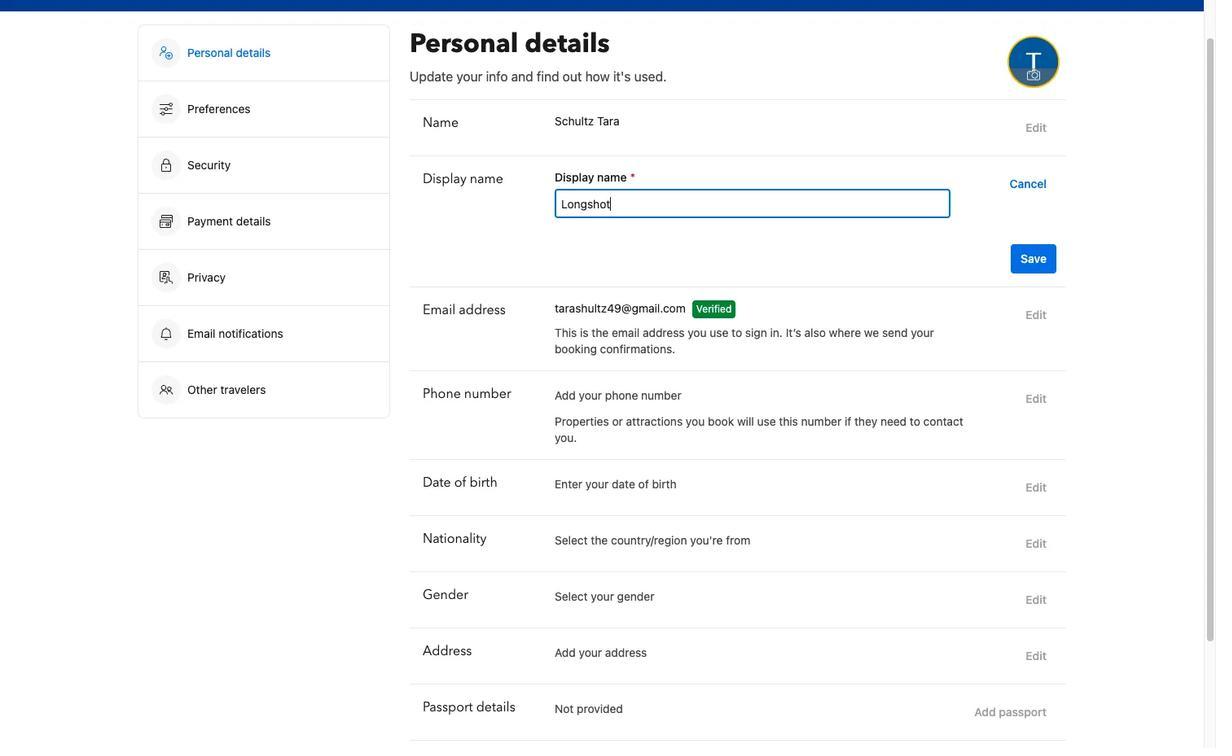 Task type: vqa. For each thing, say whether or not it's contained in the screenshot.
"also"
yes



Task type: locate. For each thing, give the bounding box(es) containing it.
date of birth
[[423, 474, 498, 492]]

1 edit from the top
[[1026, 121, 1047, 134]]

you
[[688, 326, 707, 340], [686, 415, 705, 429]]

0 horizontal spatial email
[[187, 327, 216, 341]]

display name *
[[555, 170, 636, 184]]

use
[[710, 326, 729, 340], [758, 415, 776, 429]]

birth
[[470, 474, 498, 492], [652, 478, 677, 491]]

to
[[732, 326, 743, 340], [910, 415, 921, 429]]

in.
[[771, 326, 783, 340]]

edit button for name
[[1020, 113, 1054, 143]]

from
[[726, 534, 751, 548]]

6 edit button from the top
[[1020, 586, 1054, 615]]

7 edit from the top
[[1026, 650, 1047, 663]]

your right "send" at the right top of the page
[[911, 326, 935, 340]]

1 vertical spatial email
[[187, 327, 216, 341]]

details for personal details update your info and find out how it's used.
[[525, 26, 610, 62]]

1 horizontal spatial number
[[641, 389, 682, 403]]

edit button for email address
[[1020, 301, 1054, 330]]

personal details
[[187, 46, 271, 59]]

personal details update your info and find out how it's used.
[[410, 26, 667, 84]]

add for add your phone number
[[555, 389, 576, 403]]

your inside personal details update your info and find out how it's used.
[[457, 69, 483, 84]]

enter your date of birth
[[555, 478, 677, 491]]

the left country/region
[[591, 534, 608, 548]]

privacy
[[187, 271, 226, 284]]

select down enter
[[555, 534, 588, 548]]

your for add your address
[[579, 646, 602, 660]]

security link
[[139, 138, 390, 193]]

of right the date
[[455, 474, 467, 492]]

provided
[[577, 702, 623, 716]]

birth right the date
[[470, 474, 498, 492]]

1 vertical spatial you
[[686, 415, 705, 429]]

use inside this is the email address you use to sign in. it's also where we send your booking confirmations.
[[710, 326, 729, 340]]

email for email notifications
[[187, 327, 216, 341]]

1 horizontal spatial personal
[[410, 26, 519, 62]]

2 name from the left
[[597, 170, 627, 184]]

2 select from the top
[[555, 590, 588, 604]]

2 horizontal spatial number
[[802, 415, 842, 429]]

the right is at the top left
[[592, 326, 609, 340]]

sign
[[746, 326, 768, 340]]

0 horizontal spatial to
[[732, 326, 743, 340]]

select
[[555, 534, 588, 548], [555, 590, 588, 604]]

need
[[881, 415, 907, 429]]

details right passport
[[476, 699, 516, 717]]

2 edit from the top
[[1026, 308, 1047, 322]]

details up 'out' at the left of page
[[525, 26, 610, 62]]

1 select from the top
[[555, 534, 588, 548]]

add up properties
[[555, 389, 576, 403]]

0 vertical spatial the
[[592, 326, 609, 340]]

1 vertical spatial address
[[643, 326, 685, 340]]

use inside the properties or attractions you book will use this number if they need to contact you.
[[758, 415, 776, 429]]

personal up update
[[410, 26, 519, 62]]

your up not provided
[[579, 646, 602, 660]]

add for add passport
[[975, 706, 996, 720]]

personal up preferences
[[187, 46, 233, 59]]

0 horizontal spatial of
[[455, 474, 467, 492]]

display
[[423, 170, 467, 188], [555, 170, 595, 184]]

they
[[855, 415, 878, 429]]

personal
[[410, 26, 519, 62], [187, 46, 233, 59]]

0 vertical spatial address
[[459, 302, 506, 319]]

birth right 'date'
[[652, 478, 677, 491]]

2 display from the left
[[555, 170, 595, 184]]

phone
[[423, 385, 461, 403]]

passport details
[[423, 699, 516, 717]]

0 vertical spatial use
[[710, 326, 729, 340]]

edit
[[1026, 121, 1047, 134], [1026, 308, 1047, 322], [1026, 392, 1047, 406], [1026, 481, 1047, 495], [1026, 537, 1047, 551], [1026, 593, 1047, 607], [1026, 650, 1047, 663]]

0 vertical spatial add
[[555, 389, 576, 403]]

your left 'date'
[[586, 478, 609, 491]]

1 horizontal spatial display
[[555, 170, 595, 184]]

1 vertical spatial to
[[910, 415, 921, 429]]

details
[[525, 26, 610, 62], [236, 46, 271, 59], [236, 214, 271, 228], [476, 699, 516, 717]]

will
[[737, 415, 754, 429]]

0 vertical spatial to
[[732, 326, 743, 340]]

details right payment
[[236, 214, 271, 228]]

add inside dropdown button
[[975, 706, 996, 720]]

gender
[[423, 587, 469, 605]]

select up add your address
[[555, 590, 588, 604]]

your left info
[[457, 69, 483, 84]]

edit for gender
[[1026, 593, 1047, 607]]

number right phone
[[464, 385, 512, 403]]

add left passport
[[975, 706, 996, 720]]

1 edit button from the top
[[1020, 113, 1054, 143]]

0 vertical spatial you
[[688, 326, 707, 340]]

select the country/region you're from
[[555, 534, 751, 548]]

edit for name
[[1026, 121, 1047, 134]]

email
[[423, 302, 456, 319], [187, 327, 216, 341]]

find
[[537, 69, 560, 84]]

2 vertical spatial add
[[975, 706, 996, 720]]

6 edit from the top
[[1026, 593, 1047, 607]]

verified
[[697, 303, 732, 315]]

edit button for gender
[[1020, 586, 1054, 615]]

where
[[829, 326, 861, 340]]

1 vertical spatial select
[[555, 590, 588, 604]]

your up properties
[[579, 389, 602, 403]]

tarashultz49@gmail.com
[[555, 302, 686, 315]]

number left the if on the right bottom of the page
[[802, 415, 842, 429]]

and
[[512, 69, 534, 84]]

0 horizontal spatial number
[[464, 385, 512, 403]]

schultz tara
[[555, 114, 620, 128]]

contact
[[924, 415, 964, 429]]

name
[[470, 170, 504, 188], [597, 170, 627, 184]]

0 horizontal spatial birth
[[470, 474, 498, 492]]

booking
[[555, 342, 597, 356]]

update
[[410, 69, 453, 84]]

1 horizontal spatial use
[[758, 415, 776, 429]]

5 edit button from the top
[[1020, 530, 1054, 559]]

5 edit from the top
[[1026, 537, 1047, 551]]

your left gender
[[591, 590, 614, 604]]

0 horizontal spatial use
[[710, 326, 729, 340]]

4 edit button from the top
[[1020, 473, 1054, 503]]

address inside this is the email address you use to sign in. it's also where we send your booking confirmations.
[[643, 326, 685, 340]]

your for add your phone number
[[579, 389, 602, 403]]

your
[[457, 69, 483, 84], [911, 326, 935, 340], [579, 389, 602, 403], [586, 478, 609, 491], [591, 590, 614, 604], [579, 646, 602, 660]]

1 vertical spatial use
[[758, 415, 776, 429]]

0 horizontal spatial name
[[470, 170, 504, 188]]

the
[[592, 326, 609, 340], [591, 534, 608, 548]]

of right 'date'
[[639, 478, 649, 491]]

1 name from the left
[[470, 170, 504, 188]]

7 edit button from the top
[[1020, 642, 1054, 672]]

1 display from the left
[[423, 170, 467, 188]]

this
[[779, 415, 799, 429]]

you left book
[[686, 415, 705, 429]]

details for payment details
[[236, 214, 271, 228]]

we
[[865, 326, 879, 340]]

1 horizontal spatial of
[[639, 478, 649, 491]]

details up preferences link
[[236, 46, 271, 59]]

tara
[[597, 114, 620, 128]]

other travelers link
[[139, 363, 390, 418]]

1 vertical spatial add
[[555, 646, 576, 660]]

your for select your gender
[[591, 590, 614, 604]]

use down verified
[[710, 326, 729, 340]]

use right will
[[758, 415, 776, 429]]

edit for email address
[[1026, 308, 1047, 322]]

gender
[[617, 590, 655, 604]]

not provided
[[555, 702, 623, 716]]

details inside personal details update your info and find out how it's used.
[[525, 26, 610, 62]]

0 horizontal spatial personal
[[187, 46, 233, 59]]

2 edit button from the top
[[1020, 301, 1054, 330]]

personal for personal details
[[187, 46, 233, 59]]

personal inside personal details update your info and find out how it's used.
[[410, 26, 519, 62]]

4 edit from the top
[[1026, 481, 1047, 495]]

nationality
[[423, 531, 487, 548]]

0 vertical spatial email
[[423, 302, 456, 319]]

1 horizontal spatial name
[[597, 170, 627, 184]]

to left sign
[[732, 326, 743, 340]]

to right the need
[[910, 415, 921, 429]]

3 edit from the top
[[1026, 392, 1047, 406]]

other travelers
[[187, 383, 266, 397]]

you down verified
[[688, 326, 707, 340]]

properties or attractions you book will use this number if they need to contact you.
[[555, 415, 964, 445]]

None field
[[555, 189, 951, 218]]

edit button
[[1020, 113, 1054, 143], [1020, 301, 1054, 330], [1020, 385, 1054, 414], [1020, 473, 1054, 503], [1020, 530, 1054, 559], [1020, 586, 1054, 615], [1020, 642, 1054, 672]]

0 vertical spatial select
[[555, 534, 588, 548]]

0 horizontal spatial display
[[423, 170, 467, 188]]

1 horizontal spatial to
[[910, 415, 921, 429]]

1 horizontal spatial email
[[423, 302, 456, 319]]

other
[[187, 383, 217, 397]]

save button
[[1011, 244, 1057, 274]]

payment
[[187, 214, 233, 228]]

number up the attractions on the right of page
[[641, 389, 682, 403]]

add up not
[[555, 646, 576, 660]]

name for display name
[[470, 170, 504, 188]]

display down schultz
[[555, 170, 595, 184]]

add
[[555, 389, 576, 403], [555, 646, 576, 660], [975, 706, 996, 720]]

display for display name
[[423, 170, 467, 188]]

display down name
[[423, 170, 467, 188]]

is
[[580, 326, 589, 340]]

3 edit button from the top
[[1020, 385, 1054, 414]]



Task type: describe. For each thing, give the bounding box(es) containing it.
save
[[1021, 252, 1047, 266]]

phone number
[[423, 385, 512, 403]]

cancel button
[[1004, 170, 1054, 199]]

or
[[612, 415, 623, 429]]

it's
[[786, 326, 802, 340]]

email
[[612, 326, 640, 340]]

*
[[630, 170, 636, 184]]

use for phone number
[[758, 415, 776, 429]]

date
[[423, 474, 451, 492]]

date
[[612, 478, 636, 491]]

your inside this is the email address you use to sign in. it's also where we send your booking confirmations.
[[911, 326, 935, 340]]

preferences link
[[139, 81, 390, 137]]

if
[[845, 415, 852, 429]]

address
[[423, 643, 472, 661]]

details for passport details
[[476, 699, 516, 717]]

add for add your address
[[555, 646, 576, 660]]

to inside this is the email address you use to sign in. it's also where we send your booking confirmations.
[[732, 326, 743, 340]]

you inside this is the email address you use to sign in. it's also where we send your booking confirmations.
[[688, 326, 707, 340]]

edit for date of birth
[[1026, 481, 1047, 495]]

name for display name *
[[597, 170, 627, 184]]

passport
[[423, 699, 473, 717]]

notifications
[[219, 327, 283, 341]]

payment details link
[[139, 194, 390, 249]]

name
[[423, 114, 459, 132]]

add your phone number
[[555, 389, 682, 403]]

book
[[708, 415, 734, 429]]

add your address
[[555, 646, 647, 660]]

2 vertical spatial address
[[605, 646, 647, 660]]

email for email address
[[423, 302, 456, 319]]

select for nationality
[[555, 534, 588, 548]]

edit button for phone number
[[1020, 385, 1054, 414]]

edit for address
[[1026, 650, 1047, 663]]

display for display name *
[[555, 170, 595, 184]]

select your gender
[[555, 590, 655, 604]]

use for email address
[[710, 326, 729, 340]]

edit button for date of birth
[[1020, 473, 1054, 503]]

email notifications
[[187, 327, 283, 341]]

email address
[[423, 302, 506, 319]]

privacy link
[[139, 250, 390, 306]]

personal details link
[[139, 25, 390, 81]]

cancel
[[1010, 177, 1047, 191]]

the inside this is the email address you use to sign in. it's also where we send your booking confirmations.
[[592, 326, 609, 340]]

attractions
[[626, 415, 683, 429]]

edit button for address
[[1020, 642, 1054, 672]]

info
[[486, 69, 508, 84]]

you.
[[555, 431, 577, 445]]

edit for nationality
[[1026, 537, 1047, 551]]

edit for phone number
[[1026, 392, 1047, 406]]

not
[[555, 702, 574, 716]]

you're
[[691, 534, 723, 548]]

you inside the properties or attractions you book will use this number if they need to contact you.
[[686, 415, 705, 429]]

your for enter your date of birth
[[586, 478, 609, 491]]

number inside the properties or attractions you book will use this number if they need to contact you.
[[802, 415, 842, 429]]

edit button for nationality
[[1020, 530, 1054, 559]]

phone
[[605, 389, 638, 403]]

security
[[187, 158, 231, 172]]

select for gender
[[555, 590, 588, 604]]

add passport
[[975, 706, 1047, 720]]

also
[[805, 326, 826, 340]]

used.
[[635, 69, 667, 84]]

travelers
[[220, 383, 266, 397]]

schultz
[[555, 114, 594, 128]]

personal for personal details update your info and find out how it's used.
[[410, 26, 519, 62]]

1 horizontal spatial birth
[[652, 478, 677, 491]]

display name
[[423, 170, 504, 188]]

it's
[[614, 69, 631, 84]]

passport
[[999, 706, 1047, 720]]

preferences
[[187, 102, 251, 116]]

add passport button
[[968, 698, 1054, 728]]

payment details
[[187, 214, 274, 228]]

1 vertical spatial the
[[591, 534, 608, 548]]

confirmations.
[[600, 342, 676, 356]]

this
[[555, 326, 577, 340]]

to inside the properties or attractions you book will use this number if they need to contact you.
[[910, 415, 921, 429]]

out
[[563, 69, 582, 84]]

enter
[[555, 478, 583, 491]]

how
[[586, 69, 610, 84]]

this is the email address you use to sign in. it's also where we send your booking confirmations.
[[555, 326, 935, 356]]

email notifications link
[[139, 306, 390, 362]]

send
[[883, 326, 908, 340]]

details for personal details
[[236, 46, 271, 59]]

country/region
[[611, 534, 687, 548]]

properties
[[555, 415, 609, 429]]



